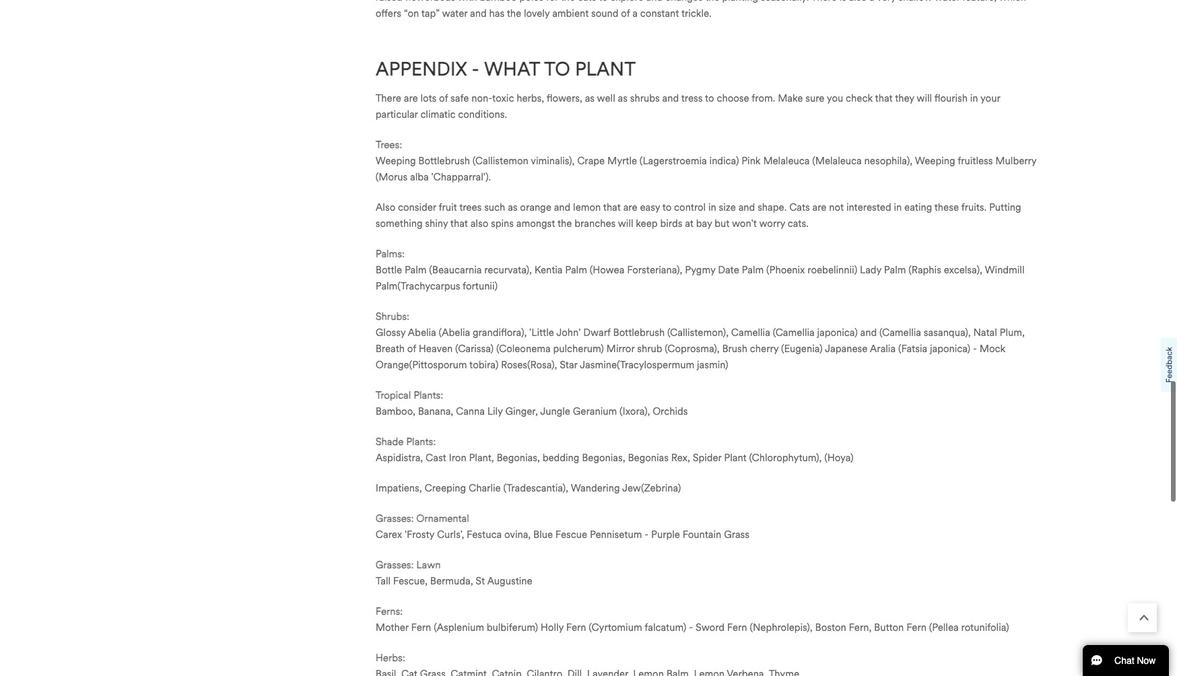 Task type: vqa. For each thing, say whether or not it's contained in the screenshot.
'such' at the left top
yes



Task type: describe. For each thing, give the bounding box(es) containing it.
grandiflora),
[[473, 327, 527, 339]]

kentia
[[534, 264, 563, 276]]

trees:
[[376, 139, 402, 151]]

bottlebrush inside trees: weeping bottlebrush (callistemon viminalis), crape myrtle (lagerstroemia indica) pink melaleuca (melaleuca nesophila), weeping fruitless mulberry (morus alba 'chapparral').
[[418, 155, 470, 167]]

jasmine(tracylospermum
[[580, 359, 694, 371]]

safe
[[451, 92, 469, 104]]

shiny
[[425, 217, 448, 230]]

shape.
[[758, 201, 787, 213]]

3 fern from the left
[[727, 621, 747, 634]]

you
[[827, 92, 843, 104]]

shrubs:
[[376, 310, 409, 322]]

also consider fruit trees such as orange and lemon that are easy to control in size and shape. cats are not interested in eating these fruits. putting something shiny that also spins amongst the branches will keep birds at bay but won't worry cats.
[[376, 201, 1021, 230]]

there are lots of safe non-toxic herbs, flowers, as well as shrubs and tress to choose from. make sure you check that they will flourish in your particular climatic conditions.
[[376, 92, 1000, 120]]

will inside also consider fruit trees such as orange and lemon that are easy to control in size and shape. cats are not interested in eating these fruits. putting something shiny that also spins amongst the branches will keep birds at bay but won't worry cats.
[[618, 217, 633, 230]]

plum,
[[1000, 327, 1025, 339]]

(callistemon),
[[667, 327, 729, 339]]

boston
[[815, 621, 846, 634]]

not
[[829, 201, 844, 213]]

holly
[[541, 621, 564, 634]]

trees
[[459, 201, 482, 213]]

nesophila),
[[864, 155, 913, 167]]

bottle
[[376, 264, 402, 276]]

lily
[[487, 405, 503, 417]]

(asplenium
[[434, 621, 484, 634]]

- up non-
[[472, 57, 479, 81]]

bulbiferum)
[[487, 621, 538, 634]]

(fatsia
[[898, 343, 927, 355]]

to
[[544, 57, 570, 81]]

(nephrolepis),
[[750, 621, 813, 634]]

particular
[[376, 108, 418, 120]]

ovina,
[[504, 529, 531, 541]]

(eugenia)
[[781, 343, 823, 355]]

bedding
[[543, 452, 579, 464]]

1 vertical spatial japonica)
[[930, 343, 971, 355]]

grasses: ornamental carex 'frosty curls', festuca ovina, blue fescue pennisetum - purple fountain grass
[[376, 512, 750, 541]]

excelsa),
[[944, 264, 982, 276]]

(howea
[[590, 264, 625, 276]]

'chapparral').
[[431, 171, 491, 183]]

(tradescantia),
[[503, 482, 568, 494]]

1 palm from the left
[[405, 264, 427, 276]]

mock
[[980, 343, 1006, 355]]

jungle
[[540, 405, 570, 417]]

are inside there are lots of safe non-toxic herbs, flowers, as well as shrubs and tress to choose from. make sure you check that they will flourish in your particular climatic conditions.
[[404, 92, 418, 104]]

0 horizontal spatial that
[[450, 217, 468, 230]]

also
[[376, 201, 395, 213]]

fescue,
[[393, 575, 428, 587]]

1 begonias, from the left
[[497, 452, 540, 464]]

(beaucarnia
[[429, 264, 482, 276]]

festuca
[[467, 529, 502, 541]]

palm(trachycarpus
[[376, 280, 460, 292]]

interested
[[846, 201, 891, 213]]

aspidistra,
[[376, 452, 423, 464]]

blue
[[533, 529, 553, 541]]

and inside shrubs: glossy abelia (abelia grandiflora), 'little john' dwarf bottlebrush (callistemon), camellia (camellia japonica) and (camellia sasanqua), natal plum, breath of heaven (carissa) (coleonema pulcherum) mirror shrub (coprosma), brush cherry (eugenia) japanese aralia (fatsia japonica) - mock orange(pittosporum tobira) roses(rosa), star jasmine(tracylospermum jasmin)
[[860, 327, 877, 339]]

easy
[[640, 201, 660, 213]]

spins
[[491, 217, 514, 230]]

worry
[[759, 217, 785, 230]]

- inside shrubs: glossy abelia (abelia grandiflora), 'little john' dwarf bottlebrush (callistemon), camellia (camellia japonica) and (camellia sasanqua), natal plum, breath of heaven (carissa) (coleonema pulcherum) mirror shrub (coprosma), brush cherry (eugenia) japanese aralia (fatsia japonica) - mock orange(pittosporum tobira) roses(rosa), star jasmine(tracylospermum jasmin)
[[973, 343, 977, 355]]

button
[[874, 621, 904, 634]]

appendix
[[376, 57, 467, 81]]

pink
[[742, 155, 761, 167]]

and up the
[[554, 201, 571, 213]]

well
[[597, 92, 615, 104]]

tropical
[[376, 389, 411, 401]]

your
[[981, 92, 1000, 104]]

2 horizontal spatial are
[[813, 201, 827, 213]]

jasmin)
[[697, 359, 728, 371]]

grasses: for carex
[[376, 512, 414, 525]]

fruits.
[[961, 201, 987, 213]]

mother
[[376, 621, 409, 634]]

amongst
[[516, 217, 555, 230]]

falcatum)
[[645, 621, 686, 634]]

and up won't
[[739, 201, 755, 213]]

control
[[674, 201, 706, 213]]

4 fern from the left
[[907, 621, 927, 634]]

eating
[[904, 201, 932, 213]]

bamboo,
[[376, 405, 415, 417]]

(chlorophytum),
[[749, 452, 822, 464]]

fescue
[[555, 529, 587, 541]]

wandering
[[571, 482, 620, 494]]

bermuda,
[[430, 575, 473, 587]]

of inside shrubs: glossy abelia (abelia grandiflora), 'little john' dwarf bottlebrush (callistemon), camellia (camellia japonica) and (camellia sasanqua), natal plum, breath of heaven (carissa) (coleonema pulcherum) mirror shrub (coprosma), brush cherry (eugenia) japanese aralia (fatsia japonica) - mock orange(pittosporum tobira) roses(rosa), star jasmine(tracylospermum jasmin)
[[407, 343, 416, 355]]

to inside there are lots of safe non-toxic herbs, flowers, as well as shrubs and tress to choose from. make sure you check that they will flourish in your particular climatic conditions.
[[705, 92, 714, 104]]

john'
[[556, 327, 581, 339]]

grasses: for tall
[[376, 559, 414, 571]]

shade
[[376, 436, 404, 448]]

ferns:
[[376, 605, 403, 617]]

in inside there are lots of safe non-toxic herbs, flowers, as well as shrubs and tress to choose from. make sure you check that they will flourish in your particular climatic conditions.
[[970, 92, 978, 104]]

sasanqua),
[[924, 327, 971, 339]]

creeping
[[425, 482, 466, 494]]

aralia
[[870, 343, 896, 355]]

orange(pittosporum
[[376, 359, 467, 371]]

banana,
[[418, 405, 453, 417]]

curls',
[[437, 529, 464, 541]]

1 (camellia from the left
[[773, 327, 815, 339]]

roses(rosa),
[[501, 359, 557, 371]]

of inside there are lots of safe non-toxic herbs, flowers, as well as shrubs and tress to choose from. make sure you check that they will flourish in your particular climatic conditions.
[[439, 92, 448, 104]]

2 horizontal spatial as
[[618, 92, 628, 104]]

lawn
[[416, 559, 441, 571]]

to inside also consider fruit trees such as orange and lemon that are easy to control in size and shape. cats are not interested in eating these fruits. putting something shiny that also spins amongst the branches will keep birds at bay but won't worry cats.
[[662, 201, 672, 213]]

plant,
[[469, 452, 494, 464]]

plant
[[724, 452, 747, 464]]

cherry
[[750, 343, 779, 355]]



Task type: locate. For each thing, give the bounding box(es) containing it.
begonias, up the "wandering"
[[582, 452, 625, 464]]

non-
[[472, 92, 492, 104]]

4 palm from the left
[[884, 264, 906, 276]]

1 horizontal spatial are
[[623, 201, 637, 213]]

will left keep
[[618, 217, 633, 230]]

1 vertical spatial grasses:
[[376, 559, 414, 571]]

shrub
[[637, 343, 662, 355]]

recurvata),
[[484, 264, 532, 276]]

carex
[[376, 529, 402, 541]]

as left "well"
[[585, 92, 595, 104]]

as right "well"
[[618, 92, 628, 104]]

palm up "palm(trachycarpus"
[[405, 264, 427, 276]]

and
[[662, 92, 679, 104], [554, 201, 571, 213], [739, 201, 755, 213], [860, 327, 877, 339]]

- left sword
[[689, 621, 693, 634]]

(camellia up (eugenia)
[[773, 327, 815, 339]]

mulberry
[[996, 155, 1037, 167]]

1 horizontal spatial of
[[439, 92, 448, 104]]

0 horizontal spatial bottlebrush
[[418, 155, 470, 167]]

such
[[484, 201, 505, 213]]

grasses: inside grasses: lawn tall fescue, bermuda, st augustine
[[376, 559, 414, 571]]

heaven
[[419, 343, 453, 355]]

1 horizontal spatial japonica)
[[930, 343, 971, 355]]

that inside there are lots of safe non-toxic herbs, flowers, as well as shrubs and tress to choose from. make sure you check that they will flourish in your particular climatic conditions.
[[875, 92, 893, 104]]

palm
[[405, 264, 427, 276], [565, 264, 587, 276], [742, 264, 764, 276], [884, 264, 906, 276]]

1 vertical spatial to
[[662, 201, 672, 213]]

1 grasses: from the top
[[376, 512, 414, 525]]

- left purple
[[645, 529, 649, 541]]

bottlebrush up shrub
[[613, 327, 665, 339]]

to right tress at the top of the page
[[705, 92, 714, 104]]

2 horizontal spatial in
[[970, 92, 978, 104]]

- inside ferns: mother fern (asplenium bulbiferum) holly fern (cyrtomium falcatum) - sword fern (nephrolepis), boston fern, button fern (pellea rotunifolia)
[[689, 621, 693, 634]]

1 horizontal spatial weeping
[[915, 155, 955, 167]]

to
[[705, 92, 714, 104], [662, 201, 672, 213]]

there
[[376, 92, 401, 104]]

branches
[[575, 217, 616, 230]]

3 palm from the left
[[742, 264, 764, 276]]

begonias, up impatiens, creeping charlie (tradescantia), wandering jew(zebrina) at the bottom of page
[[497, 452, 540, 464]]

the
[[558, 217, 572, 230]]

but
[[715, 217, 730, 230]]

as right such
[[508, 201, 518, 213]]

0 horizontal spatial to
[[662, 201, 672, 213]]

fern right holly
[[566, 621, 586, 634]]

0 horizontal spatial (camellia
[[773, 327, 815, 339]]

1 fern from the left
[[411, 621, 431, 634]]

- inside grasses: ornamental carex 'frosty curls', festuca ovina, blue fescue pennisetum - purple fountain grass
[[645, 529, 649, 541]]

grasses: up tall
[[376, 559, 414, 571]]

shrubs
[[630, 92, 660, 104]]

1 weeping from the left
[[376, 155, 416, 167]]

2 vertical spatial that
[[450, 217, 468, 230]]

2 grasses: from the top
[[376, 559, 414, 571]]

sword
[[696, 621, 725, 634]]

will
[[917, 92, 932, 104], [618, 217, 633, 230]]

ornamental
[[416, 512, 469, 525]]

0 horizontal spatial japonica)
[[817, 327, 858, 339]]

will inside there are lots of safe non-toxic herbs, flowers, as well as shrubs and tress to choose from. make sure you check that they will flourish in your particular climatic conditions.
[[917, 92, 932, 104]]

bottlebrush up 'chapparral').
[[418, 155, 470, 167]]

and inside there are lots of safe non-toxic herbs, flowers, as well as shrubs and tress to choose from. make sure you check that they will flourish in your particular climatic conditions.
[[662, 92, 679, 104]]

0 horizontal spatial begonias,
[[497, 452, 540, 464]]

(cyrtomium
[[589, 621, 642, 634]]

abelia
[[408, 327, 436, 339]]

plant
[[575, 57, 636, 81]]

0 vertical spatial plants:
[[414, 389, 443, 401]]

in left eating at the right top of page
[[894, 201, 902, 213]]

ferns: mother fern (asplenium bulbiferum) holly fern (cyrtomium falcatum) - sword fern (nephrolepis), boston fern, button fern (pellea rotunifolia)
[[376, 605, 1009, 634]]

glossy
[[376, 327, 405, 339]]

2 palm from the left
[[565, 264, 587, 276]]

plants: inside tropical plants: bamboo, banana, canna lily ginger, jungle geranium (ixora), orchids
[[414, 389, 443, 401]]

0 horizontal spatial are
[[404, 92, 418, 104]]

indica)
[[710, 155, 739, 167]]

japonica) down the sasanqua), at the right
[[930, 343, 971, 355]]

0 horizontal spatial as
[[508, 201, 518, 213]]

of right lots
[[439, 92, 448, 104]]

of up orange(pittosporum
[[407, 343, 416, 355]]

1 horizontal spatial to
[[705, 92, 714, 104]]

that up branches
[[603, 201, 621, 213]]

1 horizontal spatial begonias,
[[582, 452, 625, 464]]

pygmy
[[685, 264, 715, 276]]

japonica)
[[817, 327, 858, 339], [930, 343, 971, 355]]

appendix - what to plant
[[376, 57, 636, 81]]

and left tress at the top of the page
[[662, 92, 679, 104]]

to up birds
[[662, 201, 672, 213]]

0 vertical spatial will
[[917, 92, 932, 104]]

1 horizontal spatial in
[[894, 201, 902, 213]]

as inside also consider fruit trees such as orange and lemon that are easy to control in size and shape. cats are not interested in eating these fruits. putting something shiny that also spins amongst the branches will keep birds at bay but won't worry cats.
[[508, 201, 518, 213]]

pulcherum)
[[553, 343, 604, 355]]

0 vertical spatial of
[[439, 92, 448, 104]]

0 vertical spatial to
[[705, 92, 714, 104]]

pennisetum
[[590, 529, 642, 541]]

1 vertical spatial that
[[603, 201, 621, 213]]

jew(zebrina)
[[622, 482, 681, 494]]

purple
[[651, 529, 680, 541]]

fern right sword
[[727, 621, 747, 634]]

that down fruit
[[450, 217, 468, 230]]

0 vertical spatial grasses:
[[376, 512, 414, 525]]

breath
[[376, 343, 405, 355]]

roebelinnii)
[[808, 264, 857, 276]]

1 horizontal spatial as
[[585, 92, 595, 104]]

(abelia
[[439, 327, 470, 339]]

grasses: up carex
[[376, 512, 414, 525]]

crape
[[577, 155, 605, 167]]

0 vertical spatial that
[[875, 92, 893, 104]]

will right they
[[917, 92, 932, 104]]

(coprosma),
[[665, 343, 720, 355]]

'little
[[529, 327, 554, 339]]

palm right lady
[[884, 264, 906, 276]]

lady
[[860, 264, 882, 276]]

(melaleuca
[[812, 155, 862, 167]]

fern left the (pellea
[[907, 621, 927, 634]]

fruitless
[[958, 155, 993, 167]]

and up aralia
[[860, 327, 877, 339]]

sure
[[806, 92, 825, 104]]

2 fern from the left
[[566, 621, 586, 634]]

that left they
[[875, 92, 893, 104]]

1 vertical spatial of
[[407, 343, 416, 355]]

what
[[484, 57, 540, 81]]

0 vertical spatial japonica)
[[817, 327, 858, 339]]

(lagerstroemia
[[640, 155, 707, 167]]

2 weeping from the left
[[915, 155, 955, 167]]

palms:
[[376, 248, 405, 260]]

mirror
[[607, 343, 635, 355]]

these
[[935, 201, 959, 213]]

are left easy at the top of page
[[623, 201, 637, 213]]

canna
[[456, 405, 485, 417]]

weeping left fruitless
[[915, 155, 955, 167]]

(callistemon
[[473, 155, 529, 167]]

of
[[439, 92, 448, 104], [407, 343, 416, 355]]

are left the "not"
[[813, 201, 827, 213]]

1 vertical spatial bottlebrush
[[613, 327, 665, 339]]

1 horizontal spatial bottlebrush
[[613, 327, 665, 339]]

weeping up (morus
[[376, 155, 416, 167]]

fern,
[[849, 621, 872, 634]]

0 horizontal spatial in
[[708, 201, 716, 213]]

2 begonias, from the left
[[582, 452, 625, 464]]

in
[[970, 92, 978, 104], [708, 201, 716, 213], [894, 201, 902, 213]]

herbs,
[[517, 92, 544, 104]]

bay
[[696, 217, 712, 230]]

from.
[[752, 92, 775, 104]]

in left your
[[970, 92, 978, 104]]

plants: for banana,
[[414, 389, 443, 401]]

something
[[376, 217, 423, 230]]

rotunifolia)
[[961, 621, 1009, 634]]

melaleuca
[[763, 155, 810, 167]]

orchids
[[653, 405, 688, 417]]

bottlebrush
[[418, 155, 470, 167], [613, 327, 665, 339]]

trees: weeping bottlebrush (callistemon viminalis), crape myrtle (lagerstroemia indica) pink melaleuca (melaleuca nesophila), weeping fruitless mulberry (morus alba 'chapparral').
[[376, 139, 1037, 183]]

cast
[[426, 452, 446, 464]]

flowers,
[[547, 92, 582, 104]]

plants: for cast
[[406, 436, 436, 448]]

plants: inside shade plants: aspidistra, cast iron plant, begonias, bedding begonias, begonias rex, spider plant (chlorophytum), (hoya)
[[406, 436, 436, 448]]

(camellia up (fatsia
[[879, 327, 921, 339]]

make
[[778, 92, 803, 104]]

palms: bottle palm (beaucarnia recurvata), kentia palm (howea forsteriana), pygmy date palm (phoenix roebelinnii) lady palm (raphis excelsa), windmill palm(trachycarpus fortunii)
[[376, 248, 1025, 292]]

impatiens, creeping charlie (tradescantia), wandering jew(zebrina)
[[376, 482, 681, 494]]

geranium
[[573, 405, 617, 417]]

star
[[560, 359, 578, 371]]

palm right date
[[742, 264, 764, 276]]

orange
[[520, 201, 551, 213]]

in left 'size'
[[708, 201, 716, 213]]

0 horizontal spatial of
[[407, 343, 416, 355]]

'frosty
[[405, 529, 434, 541]]

2 (camellia from the left
[[879, 327, 921, 339]]

japonica) up japanese
[[817, 327, 858, 339]]

bottlebrush inside shrubs: glossy abelia (abelia grandiflora), 'little john' dwarf bottlebrush (callistemon), camellia (camellia japonica) and (camellia sasanqua), natal plum, breath of heaven (carissa) (coleonema pulcherum) mirror shrub (coprosma), brush cherry (eugenia) japanese aralia (fatsia japonica) - mock orange(pittosporum tobira) roses(rosa), star jasmine(tracylospermum jasmin)
[[613, 327, 665, 339]]

choose
[[717, 92, 749, 104]]

(hoya)
[[824, 452, 854, 464]]

fern right "mother"
[[411, 621, 431, 634]]

plants: up banana,
[[414, 389, 443, 401]]

0 horizontal spatial will
[[618, 217, 633, 230]]

dwarf
[[583, 327, 611, 339]]

consider
[[398, 201, 436, 213]]

1 horizontal spatial that
[[603, 201, 621, 213]]

are left lots
[[404, 92, 418, 104]]

(coleonema
[[496, 343, 551, 355]]

palm right kentia
[[565, 264, 587, 276]]

weeping
[[376, 155, 416, 167], [915, 155, 955, 167]]

grasses: inside grasses: ornamental carex 'frosty curls', festuca ovina, blue fescue pennisetum - purple fountain grass
[[376, 512, 414, 525]]

1 vertical spatial plants:
[[406, 436, 436, 448]]

0 vertical spatial bottlebrush
[[418, 155, 470, 167]]

1 horizontal spatial will
[[917, 92, 932, 104]]

0 horizontal spatial weeping
[[376, 155, 416, 167]]

1 vertical spatial will
[[618, 217, 633, 230]]

augustine
[[487, 575, 532, 587]]

plants: up cast at the bottom
[[406, 436, 436, 448]]

1 horizontal spatial (camellia
[[879, 327, 921, 339]]

natal
[[973, 327, 997, 339]]

(carissa)
[[455, 343, 494, 355]]

begonias
[[628, 452, 669, 464]]

- left mock
[[973, 343, 977, 355]]

flourish
[[935, 92, 968, 104]]

fern
[[411, 621, 431, 634], [566, 621, 586, 634], [727, 621, 747, 634], [907, 621, 927, 634]]

2 horizontal spatial that
[[875, 92, 893, 104]]



